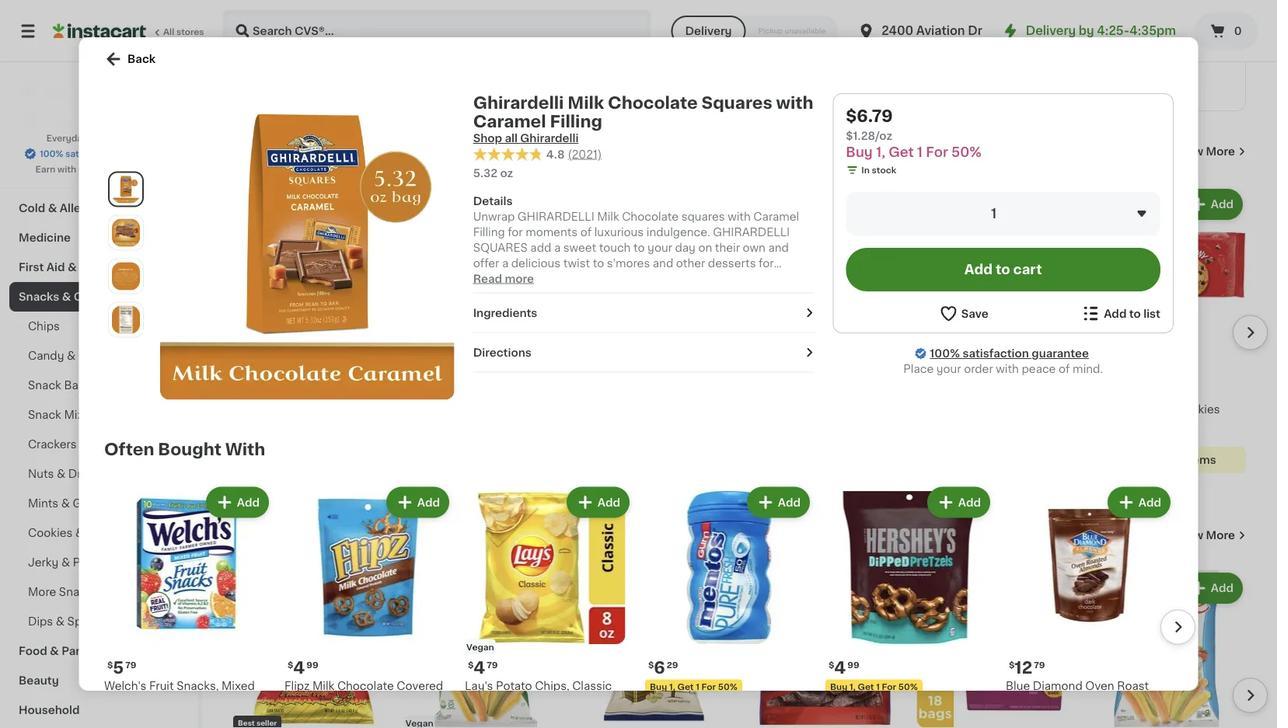 Task type: describe. For each thing, give the bounding box(es) containing it.
rainbow
[[285, 404, 332, 415]]

best seller
[[238, 720, 277, 727]]

baked
[[87, 528, 121, 539]]

0 vertical spatial shop
[[44, 86, 73, 96]]

$ 4 79
[[468, 660, 497, 676]]

1 horizontal spatial stock
[[872, 166, 896, 175]]

& for candy
[[62, 292, 71, 302]]

now
[[303, 143, 342, 160]]

cold & allergy essentials
[[19, 203, 159, 214]]

79 inside '$ 4 79'
[[486, 661, 497, 669]]

view more link for chips
[[1177, 528, 1246, 543]]

oz for 5.32 oz
[[500, 168, 513, 179]]

to for cart
[[995, 263, 1010, 276]]

100% satisfaction guarantee inside 100% satisfaction guarantee button
[[40, 150, 165, 158]]

read more
[[473, 273, 534, 284]]

on
[[233, 143, 259, 160]]

mind.
[[1072, 364, 1103, 375]]

with inside ghirardelli milk chocolate squares with caramel filling shop all ghirardelli
[[776, 94, 813, 111]]

$ inside $ 5
[[1091, 353, 1097, 362]]

food & pantry
[[19, 646, 99, 657]]

8 oz
[[233, 433, 251, 442]]

chocolate inside blue diamond oven roast almonds, dark chocolate
[[1088, 696, 1144, 707]]

0 vertical spatial fruit
[[149, 681, 173, 692]]

household
[[19, 705, 80, 716]]

everyday
[[46, 134, 88, 143]]

view more for chips
[[1177, 530, 1235, 541]]

many
[[249, 449, 273, 458]]

mints & gum link
[[9, 489, 189, 519]]

on sale now link
[[233, 142, 342, 161]]

cookies & baked treats link
[[9, 519, 189, 548]]

add to cart
[[964, 263, 1042, 276]]

50% inside $6.79 $1.28/oz buy 1, get 1 for 50%
[[951, 146, 981, 159]]

ferrero rocher fine hazelnut milk chocolate, chocolate candy gift box
[[404, 388, 547, 430]]

1 horizontal spatial $ 5 79
[[236, 352, 265, 369]]

$ 6 29
[[648, 660, 678, 676]]

all
[[163, 28, 174, 36]]

1 field
[[846, 192, 1160, 236]]

best seller button
[[233, 570, 392, 728]]

blue diamond oven roast almonds, dark chocolate
[[1006, 681, 1149, 707]]

1 vertical spatial candy
[[28, 351, 64, 361]]

milk for covered
[[312, 681, 334, 692]]

79 up your
[[938, 353, 949, 362]]

flipz
[[284, 681, 309, 692]]

medicine
[[19, 232, 71, 243]]

$ inside $ 12 79
[[1009, 661, 1014, 669]]

6
[[654, 660, 665, 676]]

99 for milk
[[306, 661, 318, 669]]

hershey's holiday image
[[234, 0, 554, 110]]

view for chips
[[1177, 530, 1204, 541]]

first aid & safety link
[[9, 253, 189, 282]]

food
[[19, 646, 47, 657]]

ferrero
[[404, 388, 443, 399]]

oven
[[1085, 681, 1114, 692]]

nuts & dried fruits
[[28, 469, 132, 480]]

hershey's holiday spo nsored
[[567, 5, 695, 32]]

fruits
[[101, 469, 132, 480]]

cold
[[19, 203, 45, 214]]

$ 5
[[1091, 352, 1107, 369]]

99 for 1,
[[847, 661, 859, 669]]

pretzels
[[284, 696, 328, 707]]

shop link
[[9, 75, 189, 107]]

ingredients button
[[473, 305, 814, 321]]

0 horizontal spatial fruit
[[104, 696, 128, 707]]

(23)
[[883, 36, 900, 45]]

extracare®
[[104, 165, 153, 174]]

all stores link
[[53, 9, 205, 53]]

see for clusters,
[[263, 473, 284, 484]]

dips
[[28, 616, 53, 627]]

2 horizontal spatial $ 5 79
[[920, 352, 949, 369]]

vegan inside button
[[406, 719, 433, 728]]

back
[[127, 54, 155, 65]]

dark
[[1059, 696, 1085, 707]]

candy inside ferrero rocher fine hazelnut milk chocolate, chocolate candy gift box
[[464, 419, 500, 430]]

2400 aviation dr button
[[857, 9, 982, 53]]

beauty
[[19, 676, 59, 686]]

& for chocolate
[[67, 351, 76, 361]]

to for list
[[1129, 308, 1141, 319]]

jerky & popcorn link
[[9, 548, 189, 578]]

in
[[861, 166, 869, 175]]

see eligible items for rainbow
[[263, 473, 362, 484]]

often bought with
[[104, 442, 265, 458]]

& for dried
[[57, 469, 65, 480]]

buy inside "link"
[[44, 117, 66, 127]]

chocolate inside ferrero rocher fine hazelnut milk chocolate, chocolate candy gift box
[[404, 419, 461, 430]]

& for popcorn
[[61, 557, 70, 568]]

7
[[413, 352, 423, 369]]

2 horizontal spatial with
[[996, 364, 1019, 375]]

& for allergy
[[48, 203, 57, 214]]

snacks,
[[176, 681, 218, 692]]

with inside earn with cvs® extracare® "link"
[[57, 165, 76, 174]]

more for chips
[[1206, 530, 1235, 541]]

diamond
[[1033, 681, 1082, 692]]

chocolate inside ghirardelli milk chocolate squares with caramel filling shop all ghirardelli
[[608, 94, 697, 111]]

bars
[[64, 380, 89, 391]]

100% inside button
[[40, 150, 63, 158]]

cvs®
[[78, 165, 102, 174]]

caramel
[[473, 113, 546, 129]]

2 vertical spatial more
[[28, 587, 56, 598]]

chocolate,
[[480, 404, 540, 415]]

candy & chocolate
[[28, 351, 135, 361]]

chocolate inside chips ahoy! chewy chocolate chip cookies
[[1088, 404, 1144, 415]]

product group containing 7
[[404, 186, 563, 489]]

by
[[1079, 25, 1094, 37]]

0 button
[[1195, 12, 1259, 50]]

first aid & safety
[[19, 262, 116, 273]]

lists
[[44, 148, 70, 159]]

$ inside $ 7 29
[[407, 353, 413, 362]]

mints
[[28, 498, 58, 509]]

in stock
[[861, 166, 896, 175]]

0
[[1234, 26, 1242, 37]]

dips & spreads link
[[9, 607, 189, 637]]

covered
[[396, 681, 443, 692]]

prices
[[115, 134, 142, 143]]

79 up nerds
[[254, 353, 265, 362]]

4 for buy
[[834, 660, 846, 676]]

hershey's
[[567, 5, 638, 18]]

5 up welch's
[[113, 660, 123, 676]]

5.32 oz
[[473, 168, 513, 179]]

mixes
[[64, 410, 96, 421]]

chips for the bottommost chips link
[[233, 528, 284, 544]]

dips & spreads
[[28, 616, 112, 627]]

snack for snack bars
[[28, 380, 61, 391]]

cold & allergy essentials link
[[9, 194, 189, 223]]

it
[[68, 117, 76, 127]]

5 up nerds
[[242, 352, 253, 369]]

best
[[238, 720, 255, 727]]

see for chocolate
[[1117, 455, 1139, 466]]

guarantee inside button
[[120, 150, 165, 158]]

79 inside $ 12 79
[[1034, 661, 1045, 669]]

snack mixes
[[28, 410, 96, 421]]

welch's
[[104, 681, 146, 692]]

$ 4 99 for flipz
[[287, 660, 318, 676]]

candy,
[[276, 388, 315, 399]]

1 vertical spatial cookies
[[28, 528, 73, 539]]

often
[[104, 442, 154, 458]]

chips for chips ahoy! chewy chocolate chip cookies
[[1088, 388, 1119, 399]]

4 for lay's
[[473, 660, 485, 676]]

4.8
[[546, 149, 564, 160]]



Task type: locate. For each thing, give the bounding box(es) containing it.
product group
[[233, 186, 392, 492], [404, 186, 563, 489], [575, 186, 733, 473], [746, 186, 904, 473], [917, 186, 1075, 473], [1088, 186, 1246, 473], [104, 484, 272, 728], [284, 484, 452, 728], [464, 484, 632, 721], [645, 484, 813, 728], [825, 484, 993, 728], [1006, 484, 1173, 728], [233, 570, 392, 728], [404, 570, 563, 728], [575, 570, 733, 728], [746, 570, 904, 728], [917, 570, 1075, 728], [1088, 570, 1246, 728]]

items for chips ahoy! chewy chocolate chip cookies
[[1185, 455, 1216, 466]]

1 vertical spatial stock
[[286, 449, 310, 458]]

candy up 'snack bars' at the bottom left of the page
[[28, 351, 64, 361]]

1 horizontal spatial candy
[[74, 292, 111, 302]]

& inside candy & chocolate link
[[67, 351, 76, 361]]

eligible for chip
[[1141, 455, 1182, 466]]

1 vertical spatial items
[[330, 473, 362, 484]]

guarantee up of
[[1031, 348, 1089, 359]]

holiday
[[641, 5, 695, 18]]

$1.89 element
[[746, 350, 904, 370]]

fruit left 'snacks,'
[[149, 681, 173, 692]]

& inside snacks & candy link
[[62, 292, 71, 302]]

79 up welch's
[[125, 661, 136, 669]]

vegan up '$ 4 79'
[[466, 643, 494, 651]]

100% up your
[[930, 348, 960, 359]]

1 horizontal spatial eligible
[[1141, 455, 1182, 466]]

& inside first aid & safety link
[[68, 262, 77, 273]]

snacks down jerky & popcorn on the left bottom of page
[[59, 587, 98, 598]]

1 snack from the top
[[28, 380, 61, 391]]

stock right in
[[872, 166, 896, 175]]

guarantee up extracare®
[[120, 150, 165, 158]]

1 vertical spatial shop
[[473, 133, 502, 144]]

& for pantry
[[50, 646, 59, 657]]

(2021) button
[[567, 146, 602, 162]]

for inside $6.79 $1.28/oz buy 1, get 1 for 50%
[[926, 146, 948, 159]]

29 for 7
[[424, 353, 436, 362]]

view more link for on sale now
[[1177, 144, 1246, 159]]

$ 7 29
[[407, 352, 436, 369]]

item carousel region
[[233, 179, 1268, 501], [82, 478, 1195, 728], [233, 564, 1268, 728]]

79 right 12
[[1034, 661, 1045, 669]]

1 $ 4 99 from the left
[[287, 660, 318, 676]]

buy it again
[[44, 117, 109, 127]]

99
[[306, 661, 318, 669], [847, 661, 859, 669]]

clusters,
[[233, 404, 282, 415]]

lay's potato chips, classic
[[464, 681, 612, 692]]

5 right of
[[1097, 352, 1107, 369]]

& right aid
[[68, 262, 77, 273]]

& inside jerky & popcorn link
[[61, 557, 70, 568]]

for
[[926, 146, 948, 159], [290, 375, 304, 383], [461, 375, 475, 383], [973, 375, 988, 383], [701, 683, 716, 691], [882, 683, 896, 691]]

1 vertical spatial see eligible items
[[263, 473, 362, 484]]

snack up crackers
[[28, 410, 61, 421]]

snacks inside more snacks link
[[59, 587, 98, 598]]

1 horizontal spatial chips
[[233, 528, 284, 544]]

1 horizontal spatial 100%
[[930, 348, 960, 359]]

see eligible items button for rainbow
[[233, 466, 392, 492]]

0 horizontal spatial guarantee
[[120, 150, 165, 158]]

& right cold at the top left of page
[[48, 203, 57, 214]]

classic
[[572, 681, 612, 692]]

milk down the rocher
[[455, 404, 477, 415]]

safety
[[79, 262, 116, 273]]

candy & chocolate link
[[9, 341, 189, 371]]

view for on sale now
[[1177, 146, 1204, 157]]

1 horizontal spatial 100% satisfaction guarantee
[[930, 348, 1089, 359]]

1 99 from the left
[[306, 661, 318, 669]]

sale
[[262, 143, 300, 160]]

milk up filling
[[567, 94, 604, 111]]

jerky & popcorn
[[28, 557, 119, 568]]

1 horizontal spatial with
[[776, 94, 813, 111]]

snack
[[28, 380, 61, 391], [28, 410, 61, 421]]

1 vertical spatial milk
[[455, 404, 477, 415]]

milk up pretzels
[[312, 681, 334, 692]]

1 horizontal spatial cookies
[[1176, 404, 1220, 415]]

vegan button
[[404, 570, 563, 728]]

0 vertical spatial 29
[[424, 353, 436, 362]]

food & pantry link
[[9, 637, 189, 666]]

0 vertical spatial see eligible items
[[1117, 455, 1216, 466]]

1,
[[876, 146, 885, 159], [257, 375, 263, 383], [428, 375, 434, 383], [941, 375, 947, 383], [669, 683, 675, 691], [849, 683, 855, 691]]

add to cart button
[[846, 248, 1160, 292]]

0 horizontal spatial to
[[995, 263, 1010, 276]]

& left baked
[[75, 528, 84, 539]]

on sale now
[[233, 143, 342, 160]]

view more for on sale now
[[1177, 146, 1235, 157]]

$ inside '$ 4 79'
[[468, 661, 473, 669]]

1 inside $6.79 $1.28/oz buy 1, get 1 for 50%
[[917, 146, 922, 159]]

cookies & baked treats
[[28, 528, 158, 539]]

item carousel region for chips
[[233, 564, 1268, 728]]

29 for 6
[[666, 661, 678, 669]]

2 horizontal spatial candy
[[464, 419, 500, 430]]

0 vertical spatial view more
[[1177, 146, 1235, 157]]

to left cart
[[995, 263, 1010, 276]]

8
[[233, 433, 239, 442]]

0 horizontal spatial 100% satisfaction guarantee
[[40, 150, 165, 158]]

ghirardelli milk chocolate squares with caramel filling shop all ghirardelli
[[473, 94, 813, 144]]

allergy
[[60, 203, 99, 214]]

2 horizontal spatial 4
[[834, 660, 846, 676]]

100% satisfaction guarantee up place your order with peace of mind.
[[930, 348, 1089, 359]]

1 vertical spatial snacks
[[59, 587, 98, 598]]

delivery down holiday
[[685, 26, 732, 37]]

1 view more link from the top
[[1177, 144, 1246, 159]]

12
[[1014, 660, 1032, 676]]

0 vertical spatial oz
[[500, 168, 513, 179]]

None search field
[[222, 9, 651, 53]]

snack bars
[[28, 380, 89, 391]]

$ inside '$ 6 29'
[[648, 661, 654, 669]]

0 horizontal spatial milk
[[312, 681, 334, 692]]

5 left order
[[926, 352, 936, 369]]

product group containing 12
[[1006, 484, 1173, 728]]

0 horizontal spatial eligible
[[287, 473, 328, 484]]

instacart logo image
[[53, 22, 146, 40]]

1 horizontal spatial satisfaction
[[962, 348, 1029, 359]]

& for spreads
[[56, 616, 65, 627]]

snack left bars
[[28, 380, 61, 391]]

1 vertical spatial chips
[[1088, 388, 1119, 399]]

save button
[[939, 304, 988, 323]]

2 view more link from the top
[[1177, 528, 1246, 543]]

crackers link
[[9, 430, 189, 459]]

1 vertical spatial view more link
[[1177, 528, 1246, 543]]

1 vertical spatial vegan
[[406, 719, 433, 728]]

cookies down chewy
[[1176, 404, 1220, 415]]

pantry
[[62, 646, 99, 657]]

$
[[236, 353, 242, 362], [407, 353, 413, 362], [920, 353, 926, 362], [1091, 353, 1097, 362], [107, 661, 113, 669], [287, 661, 293, 669], [468, 661, 473, 669], [648, 661, 654, 669], [828, 661, 834, 669], [1009, 661, 1014, 669]]

1 vertical spatial guarantee
[[1031, 348, 1089, 359]]

mixed
[[221, 681, 254, 692]]

0 horizontal spatial items
[[330, 473, 362, 484]]

shop up the 'it'
[[44, 86, 73, 96]]

with down 100% satisfaction guarantee link
[[996, 364, 1019, 375]]

nerds
[[233, 388, 273, 399]]

1 view more from the top
[[1177, 146, 1235, 157]]

2 99 from the left
[[847, 661, 859, 669]]

1 4 from the left
[[293, 660, 305, 676]]

potato
[[496, 681, 532, 692]]

& right dips
[[56, 616, 65, 627]]

delivery inside button
[[685, 26, 732, 37]]

1 vertical spatial eligible
[[287, 473, 328, 484]]

see eligible items for chip
[[1117, 455, 1216, 466]]

& right jerky
[[61, 557, 70, 568]]

$ 4 99 for buy
[[828, 660, 859, 676]]

& inside mints & gum link
[[61, 498, 70, 509]]

1 horizontal spatial items
[[1185, 455, 1216, 466]]

0 vertical spatial more
[[1206, 146, 1235, 157]]

enlarge candy & chocolate ghirardelli milk chocolate squares with caramel filling hero (opens in a new tab) image
[[112, 175, 140, 203]]

0 horizontal spatial see
[[263, 473, 284, 484]]

(2021)
[[567, 149, 602, 160]]

$6.79
[[846, 108, 893, 124]]

100% satisfaction guarantee down the "store"
[[40, 150, 165, 158]]

blue
[[1006, 681, 1030, 692]]

(207)
[[1109, 36, 1131, 45]]

box
[[526, 419, 547, 430]]

0 vertical spatial see
[[1117, 455, 1139, 466]]

in
[[275, 449, 283, 458]]

2 view from the top
[[1177, 530, 1204, 541]]

see down chips ahoy! chewy chocolate chip cookies
[[1117, 455, 1139, 466]]

1 horizontal spatial 29
[[666, 661, 678, 669]]

view more link
[[1177, 144, 1246, 159], [1177, 528, 1246, 543]]

nuts & dried fruits link
[[9, 459, 189, 489]]

directions
[[473, 347, 531, 358]]

satisfaction up cvs®
[[65, 150, 118, 158]]

0 horizontal spatial 4
[[293, 660, 305, 676]]

1 vertical spatial chips link
[[233, 526, 284, 545]]

delivery for delivery
[[685, 26, 732, 37]]

2 vertical spatial milk
[[312, 681, 334, 692]]

5
[[242, 352, 253, 369], [926, 352, 936, 369], [1097, 352, 1107, 369], [113, 660, 123, 676]]

29
[[424, 353, 436, 362], [666, 661, 678, 669]]

& inside cold & allergy essentials link
[[48, 203, 57, 214]]

1 horizontal spatial fruit
[[149, 681, 173, 692]]

& inside 'cookies & baked treats' link
[[75, 528, 84, 539]]

fruit down welch's
[[104, 696, 128, 707]]

0 horizontal spatial 29
[[424, 353, 436, 362]]

$ 5 79 up nerds
[[236, 352, 265, 369]]

0 vertical spatial with
[[776, 94, 813, 111]]

more for on sale now
[[1206, 146, 1235, 157]]

0 vertical spatial satisfaction
[[65, 150, 118, 158]]

& inside food & pantry link
[[50, 646, 59, 657]]

1 vertical spatial more
[[1206, 530, 1235, 541]]

$ 5 79 up welch's
[[107, 660, 136, 676]]

0 horizontal spatial chips
[[28, 321, 60, 332]]

1 vertical spatial view
[[1177, 530, 1204, 541]]

2 $ 4 99 from the left
[[828, 660, 859, 676]]

0 vertical spatial eligible
[[1141, 455, 1182, 466]]

0 vertical spatial milk
[[567, 94, 604, 111]]

item carousel region containing add
[[233, 564, 1268, 728]]

snack inside snack bars link
[[28, 380, 61, 391]]

fruit
[[149, 681, 173, 692], [104, 696, 128, 707]]

4:35pm
[[1130, 25, 1176, 37]]

eligible down chip
[[1141, 455, 1182, 466]]

2 horizontal spatial chips
[[1088, 388, 1119, 399]]

1 vertical spatial satisfaction
[[962, 348, 1029, 359]]

29 right 6
[[666, 661, 678, 669]]

$1.28/oz
[[846, 131, 892, 141]]

with
[[225, 442, 265, 458]]

1 vertical spatial 29
[[666, 661, 678, 669]]

& inside nuts & dried fruits link
[[57, 469, 65, 480]]

delivery button
[[671, 16, 746, 47]]

$ 5 79
[[236, 352, 265, 369], [920, 352, 949, 369], [107, 660, 136, 676]]

see eligible items button down 'in'
[[233, 466, 392, 492]]

snacks down first on the left top of page
[[19, 292, 59, 302]]

0 horizontal spatial chips link
[[9, 312, 189, 341]]

see eligible items button for chip
[[1088, 447, 1246, 473]]

see eligible items button
[[1088, 447, 1246, 473], [233, 466, 392, 492]]

delivery for delivery by 4:25-4:35pm
[[1026, 25, 1076, 37]]

place your order with peace of mind.
[[903, 364, 1103, 375]]

snacks inside snacks & candy link
[[19, 292, 59, 302]]

all stores
[[163, 28, 204, 36]]

shop inside ghirardelli milk chocolate squares with caramel filling shop all ghirardelli
[[473, 133, 502, 144]]

0 vertical spatial 100%
[[40, 150, 63, 158]]

more snacks link
[[9, 578, 189, 607]]

product group containing 6
[[645, 484, 813, 728]]

bought
[[158, 442, 221, 458]]

item carousel region for on sale now
[[233, 179, 1268, 501]]

vegan down covered
[[406, 719, 433, 728]]

service type group
[[671, 16, 838, 47]]

0 horizontal spatial with
[[57, 165, 76, 174]]

get inside $6.79 $1.28/oz buy 1, get 1 for 50%
[[888, 146, 914, 159]]

100% up earn
[[40, 150, 63, 158]]

0 horizontal spatial $ 4 99
[[287, 660, 318, 676]]

0 horizontal spatial satisfaction
[[65, 150, 118, 158]]

with right squares
[[776, 94, 813, 111]]

cookies up jerky
[[28, 528, 73, 539]]

& down first aid & safety
[[62, 292, 71, 302]]

0 vertical spatial view more link
[[1177, 144, 1246, 159]]

2 view more from the top
[[1177, 530, 1235, 541]]

2 snack from the top
[[28, 410, 61, 421]]

0 horizontal spatial candy
[[28, 351, 64, 361]]

roast
[[1117, 681, 1149, 692]]

popcorn
[[73, 557, 119, 568]]

stock right 'in'
[[286, 449, 310, 458]]

chocolate
[[608, 94, 697, 111], [78, 351, 135, 361], [1088, 404, 1144, 415], [404, 419, 461, 430], [337, 681, 394, 692], [1088, 696, 1144, 707]]

all
[[505, 133, 517, 144]]

1 horizontal spatial chips link
[[233, 526, 284, 545]]

store
[[90, 134, 113, 143]]

read
[[473, 273, 502, 284]]

satisfaction inside button
[[65, 150, 118, 158]]

with down lists
[[57, 165, 76, 174]]

milk inside ferrero rocher fine hazelnut milk chocolate, chocolate candy gift box
[[455, 404, 477, 415]]

satisfaction up place your order with peace of mind.
[[962, 348, 1029, 359]]

0 horizontal spatial 99
[[306, 661, 318, 669]]

earn with cvs® extracare®
[[36, 165, 153, 174]]

$6.79 $1.28/oz buy 1, get 1 for 50%
[[846, 108, 981, 159]]

cookies inside chips ahoy! chewy chocolate chip cookies
[[1176, 404, 1220, 415]]

lay's
[[464, 681, 493, 692]]

50%
[[951, 146, 981, 159], [306, 375, 326, 383], [477, 375, 497, 383], [990, 375, 1009, 383], [718, 683, 737, 691], [898, 683, 918, 691]]

0 vertical spatial chips link
[[9, 312, 189, 341]]

chips inside chips ahoy! chewy chocolate chip cookies
[[1088, 388, 1119, 399]]

ahoy!
[[1122, 388, 1154, 399]]

1 inside 'field'
[[991, 207, 996, 220]]

29 inside $ 7 29
[[424, 353, 436, 362]]

1 horizontal spatial delivery
[[1026, 25, 1076, 37]]

enlarge candy & chocolate ghirardelli milk chocolate squares with caramel filling ingredients (opens in a new tab) image
[[112, 262, 140, 290]]

$ 5 79 left order
[[920, 352, 949, 369]]

milk for squares
[[567, 94, 604, 111]]

1 vertical spatial oz
[[241, 433, 251, 442]]

& inside dips & spreads link
[[56, 616, 65, 627]]

jerky
[[28, 557, 59, 568]]

2 4 from the left
[[473, 660, 485, 676]]

enlarge candy & chocolate ghirardelli milk chocolate squares with caramel filling nutrition (opens in a new tab) image
[[112, 306, 140, 334]]

1 vertical spatial 100%
[[930, 348, 960, 359]]

cvs® logo image
[[84, 81, 114, 110]]

crackers
[[28, 439, 77, 450]]

1 view from the top
[[1177, 146, 1204, 157]]

0 vertical spatial stock
[[872, 166, 896, 175]]

& for baked
[[75, 528, 84, 539]]

0 vertical spatial guarantee
[[120, 150, 165, 158]]

0 horizontal spatial 100%
[[40, 150, 63, 158]]

shop left all at top
[[473, 133, 502, 144]]

0 horizontal spatial $ 5 79
[[107, 660, 136, 676]]

0 vertical spatial 100% satisfaction guarantee
[[40, 150, 165, 158]]

snack inside snack mixes link
[[28, 410, 61, 421]]

eligible down many in stock
[[287, 473, 328, 484]]

2 horizontal spatial milk
[[567, 94, 604, 111]]

order
[[964, 364, 993, 375]]

1 horizontal spatial 4
[[473, 660, 485, 676]]

to left list
[[1129, 308, 1141, 319]]

0 horizontal spatial delivery
[[685, 26, 732, 37]]

29 right 7
[[424, 353, 436, 362]]

& right food
[[50, 646, 59, 657]]

1 horizontal spatial shop
[[473, 133, 502, 144]]

rocher
[[446, 388, 486, 399]]

see eligible items down 'in'
[[263, 473, 362, 484]]

candy & chocolate ghirardelli milk chocolate squares with caramel filling hero image
[[160, 106, 454, 400]]

see eligible items down chip
[[1117, 455, 1216, 466]]

again
[[79, 117, 109, 127]]

milk inside flipz milk chocolate covered pretzels
[[312, 681, 334, 692]]

oz for 8 oz
[[241, 433, 251, 442]]

1 vertical spatial snack
[[28, 410, 61, 421]]

& for gum
[[61, 498, 70, 509]]

delivery left by
[[1026, 25, 1076, 37]]

79 up lay's at left
[[486, 661, 497, 669]]

buy inside $6.79 $1.28/oz buy 1, get 1 for 50%
[[846, 146, 872, 159]]

1, inside $6.79 $1.28/oz buy 1, get 1 for 50%
[[876, 146, 885, 159]]

$ 12 79
[[1009, 660, 1045, 676]]

items
[[1185, 455, 1216, 466], [330, 473, 362, 484]]

100%
[[40, 150, 63, 158], [930, 348, 960, 359]]

29 inside '$ 6 29'
[[666, 661, 678, 669]]

chocolate inside flipz milk chocolate covered pretzels
[[337, 681, 394, 692]]

0 vertical spatial vegan
[[466, 643, 494, 651]]

2 vertical spatial candy
[[464, 419, 500, 430]]

2 vertical spatial with
[[996, 364, 1019, 375]]

candy left gift at bottom left
[[464, 419, 500, 430]]

& up bars
[[67, 351, 76, 361]]

eligible for rainbow
[[287, 473, 328, 484]]

1 horizontal spatial see eligible items button
[[1088, 447, 1246, 473]]

candy down safety
[[74, 292, 111, 302]]

oz right 5.32
[[500, 168, 513, 179]]

1 horizontal spatial see
[[1117, 455, 1139, 466]]

1 vertical spatial see
[[263, 473, 284, 484]]

& right nuts
[[57, 469, 65, 480]]

milk inside ghirardelli milk chocolate squares with caramel filling shop all ghirardelli
[[567, 94, 604, 111]]

seller
[[256, 720, 277, 727]]

guarantee
[[120, 150, 165, 158], [1031, 348, 1089, 359]]

1 horizontal spatial $ 4 99
[[828, 660, 859, 676]]

0 vertical spatial items
[[1185, 455, 1216, 466]]

flipz milk chocolate covered pretzels
[[284, 681, 443, 707]]

enlarge candy & chocolate ghirardelli milk chocolate squares with caramel filling lifestyle (opens in a new tab) image
[[112, 219, 140, 247]]

items for nerds candy, gummy clusters, rainbow
[[330, 473, 362, 484]]

see down many in stock
[[263, 473, 284, 484]]

& left "gum"
[[61, 498, 70, 509]]

details button
[[473, 193, 814, 209]]

4 for flipz
[[293, 660, 305, 676]]

1 horizontal spatial vegan
[[466, 643, 494, 651]]

0 horizontal spatial stock
[[286, 449, 310, 458]]

0 vertical spatial candy
[[74, 292, 111, 302]]

snack for snack mixes
[[28, 410, 61, 421]]

3 4 from the left
[[834, 660, 846, 676]]

fine
[[488, 388, 512, 399]]

satisfaction
[[65, 150, 118, 158], [962, 348, 1029, 359]]

0 vertical spatial cookies
[[1176, 404, 1220, 415]]

1 vertical spatial 100% satisfaction guarantee
[[930, 348, 1089, 359]]

oz right 8 on the bottom
[[241, 433, 251, 442]]

0 horizontal spatial cookies
[[28, 528, 73, 539]]

0 horizontal spatial oz
[[241, 433, 251, 442]]

0 vertical spatial to
[[995, 263, 1010, 276]]

place
[[903, 364, 933, 375]]

see eligible items button down chip
[[1088, 447, 1246, 473]]

0 vertical spatial chips
[[28, 321, 60, 332]]

1 horizontal spatial oz
[[500, 168, 513, 179]]



Task type: vqa. For each thing, say whether or not it's contained in the screenshot.
"Box"
yes



